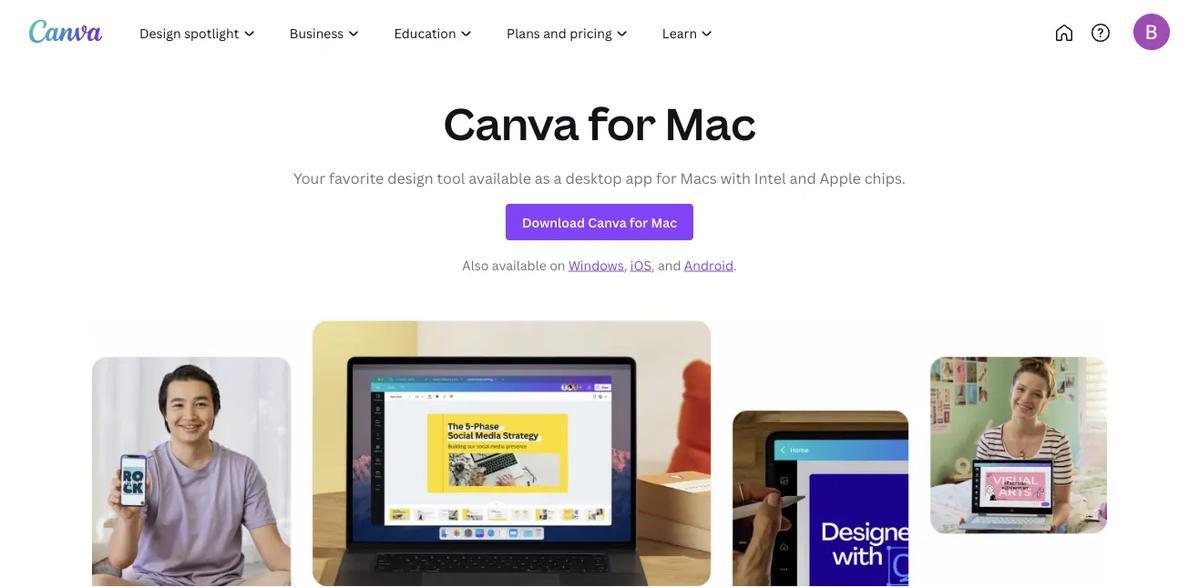 Task type: describe. For each thing, give the bounding box(es) containing it.
0 vertical spatial available
[[469, 168, 531, 188]]

a
[[554, 168, 562, 188]]

desktop
[[565, 168, 622, 188]]

1 horizontal spatial and
[[790, 168, 816, 188]]

android
[[684, 257, 734, 274]]

android link
[[684, 257, 734, 274]]

windows link
[[569, 257, 624, 274]]

canva
[[443, 93, 579, 153]]

with
[[721, 168, 751, 188]]

2 , from the left
[[652, 257, 655, 274]]

intel
[[754, 168, 786, 188]]

macs
[[680, 168, 717, 188]]

1 vertical spatial and
[[658, 257, 681, 274]]

ios
[[630, 257, 652, 274]]

as
[[535, 168, 550, 188]]

your favorite design tool available as a desktop app for macs with intel and apple chips.
[[294, 168, 906, 188]]

canva desktop app for mac image
[[92, 321, 1107, 588]]

also
[[462, 257, 489, 274]]



Task type: locate. For each thing, give the bounding box(es) containing it.
apple
[[820, 168, 861, 188]]

available
[[469, 168, 531, 188], [492, 257, 547, 274]]

1 vertical spatial for
[[656, 168, 677, 188]]

.
[[734, 257, 737, 274]]

,
[[624, 257, 627, 274], [652, 257, 655, 274]]

on
[[550, 257, 566, 274]]

, left ios on the right top of page
[[624, 257, 627, 274]]

app
[[626, 168, 653, 188]]

1 horizontal spatial ,
[[652, 257, 655, 274]]

design
[[388, 168, 433, 188]]

and
[[790, 168, 816, 188], [658, 257, 681, 274]]

for right the app
[[656, 168, 677, 188]]

top level navigation element
[[124, 15, 791, 51]]

1 vertical spatial available
[[492, 257, 547, 274]]

0 horizontal spatial ,
[[624, 257, 627, 274]]

your
[[294, 168, 326, 188]]

for
[[588, 93, 656, 153], [656, 168, 677, 188]]

0 horizontal spatial and
[[658, 257, 681, 274]]

favorite
[[329, 168, 384, 188]]

available left on
[[492, 257, 547, 274]]

and right the "intel"
[[790, 168, 816, 188]]

0 vertical spatial for
[[588, 93, 656, 153]]

canva for mac
[[443, 93, 756, 153]]

and right the ios link
[[658, 257, 681, 274]]

1 , from the left
[[624, 257, 627, 274]]

windows
[[569, 257, 624, 274]]

, left android
[[652, 257, 655, 274]]

chips.
[[865, 168, 906, 188]]

tool
[[437, 168, 465, 188]]

0 vertical spatial and
[[790, 168, 816, 188]]

available left as
[[469, 168, 531, 188]]

mac
[[665, 93, 756, 153]]

for up the app
[[588, 93, 656, 153]]

also available on windows , ios , and android .
[[462, 257, 737, 274]]

ios link
[[630, 257, 652, 274]]



Task type: vqa. For each thing, say whether or not it's contained in the screenshot.
ADS
no



